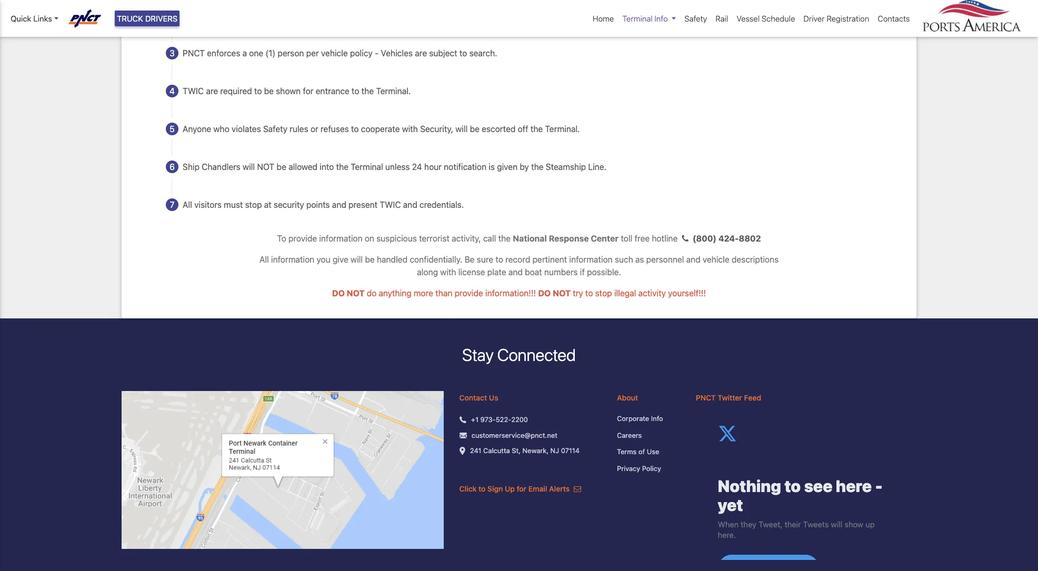 Task type: describe. For each thing, give the bounding box(es) containing it.
be left "escorted"
[[470, 124, 480, 134]]

with inside the all information you give will be handled confidentially. be sure to record pertinent information such as personnel and vehicle descriptions along with license plate and boat numbers if possible.
[[441, 267, 457, 277]]

policy
[[350, 48, 373, 58]]

corporate info link
[[618, 414, 681, 424]]

toll
[[621, 234, 633, 243]]

terrorist
[[419, 234, 450, 243]]

to left sign
[[479, 485, 486, 494]]

to right entrance
[[352, 86, 360, 96]]

a
[[243, 48, 247, 58]]

activity,
[[452, 234, 481, 243]]

the right by
[[532, 162, 544, 172]]

to right 'try'
[[586, 289, 593, 298]]

241 calcutta st, newark, nj 07114 link
[[470, 446, 580, 457]]

present
[[349, 200, 378, 210]]

info for corporate info
[[652, 415, 664, 423]]

as
[[636, 255, 645, 264]]

click to sign up for email alerts
[[460, 485, 572, 494]]

feed
[[745, 394, 762, 403]]

0 horizontal spatial twic
[[183, 86, 204, 96]]

1 vertical spatial stop
[[596, 289, 613, 298]]

241 calcutta st, newark, nj 07114
[[470, 447, 580, 455]]

(800) 424-8802
[[693, 234, 762, 243]]

home
[[593, 14, 615, 23]]

must for visitors
[[224, 200, 243, 210]]

vessel
[[737, 14, 760, 23]]

0 vertical spatial for
[[303, 86, 314, 96]]

nj
[[551, 447, 560, 455]]

the right entrance
[[362, 86, 374, 96]]

insurance
[[451, 10, 488, 20]]

be inside the all information you give will be handled confidentially. be sure to record pertinent information such as personnel and vehicle descriptions along with license plate and boat numbers if possible.
[[365, 255, 375, 264]]

driver
[[804, 14, 825, 23]]

escorted
[[482, 124, 516, 134]]

is
[[489, 162, 495, 172]]

do not do anything more than provide information!!! do not try to stop illegal activity yourself!!!
[[332, 289, 707, 298]]

shown
[[276, 86, 301, 96]]

links
[[33, 14, 52, 23]]

use
[[647, 448, 660, 456]]

all for all truckers must have valid sea link cards, license, registration and insurance cards.
[[183, 10, 192, 20]]

customerservice@pnct.net link
[[472, 431, 558, 441]]

terms of use link
[[618, 447, 681, 458]]

valid
[[271, 10, 289, 20]]

have
[[251, 10, 269, 20]]

license,
[[352, 10, 384, 20]]

yourself!!!
[[669, 289, 707, 298]]

up
[[505, 485, 515, 494]]

required
[[220, 86, 252, 96]]

personnel
[[647, 255, 685, 264]]

terminal info link
[[619, 8, 681, 29]]

0 horizontal spatial not
[[257, 162, 275, 172]]

1 horizontal spatial for
[[517, 485, 527, 494]]

all for all information you give will be handled confidentially. be sure to record pertinent information such as personnel and vehicle descriptions along with license plate and boat numbers if possible.
[[260, 255, 269, 264]]

click
[[460, 485, 477, 494]]

steamship
[[546, 162, 586, 172]]

you
[[317, 255, 331, 264]]

click to sign up for email alerts link
[[460, 485, 582, 494]]

8802
[[739, 234, 762, 243]]

will inside the all information you give will be handled confidentially. be sure to record pertinent information such as personnel and vehicle descriptions along with license plate and boat numbers if possible.
[[351, 255, 363, 264]]

vehicles
[[381, 48, 413, 58]]

to provide information on suspicious terrorist activity, call the national response center toll free hotline
[[277, 234, 678, 243]]

twic are required to be shown for entrance to the terminal.
[[183, 86, 411, 96]]

1 vertical spatial will
[[243, 162, 255, 172]]

national
[[513, 234, 547, 243]]

to
[[277, 234, 286, 243]]

visitors
[[194, 200, 222, 210]]

boat
[[525, 267, 543, 277]]

pnct twitter feed
[[696, 394, 762, 403]]

info for terminal info
[[655, 14, 668, 23]]

973-
[[481, 416, 496, 424]]

confidentially.
[[410, 255, 463, 264]]

phone image
[[678, 234, 693, 243]]

+1 973-522-2200
[[471, 416, 528, 424]]

off
[[518, 124, 529, 134]]

the right off
[[531, 124, 543, 134]]

07114
[[561, 447, 580, 455]]

on
[[365, 234, 375, 243]]

response
[[549, 234, 589, 243]]

1 vertical spatial provide
[[455, 289, 484, 298]]

per
[[306, 48, 319, 58]]

all visitors must stop at security points and present twic and credentials.
[[183, 200, 464, 210]]

chandlers
[[202, 162, 241, 172]]

contact
[[460, 394, 487, 403]]

sign
[[488, 485, 503, 494]]

try
[[573, 289, 584, 298]]

safety link
[[681, 8, 712, 29]]

to inside the all information you give will be handled confidentially. be sure to record pertinent information such as personnel and vehicle descriptions along with license plate and boat numbers if possible.
[[496, 255, 504, 264]]

policy
[[643, 464, 662, 473]]

1 horizontal spatial are
[[415, 48, 427, 58]]

terminal info
[[623, 14, 668, 23]]

subject
[[430, 48, 458, 58]]

24
[[412, 162, 422, 172]]

rules
[[290, 124, 309, 134]]

corporate info
[[618, 415, 664, 423]]

corporate
[[618, 415, 650, 423]]

handled
[[377, 255, 408, 264]]

cards,
[[325, 10, 350, 20]]

1 horizontal spatial not
[[347, 289, 365, 298]]

enforces
[[207, 48, 240, 58]]

along
[[417, 267, 438, 277]]

pertinent
[[533, 255, 568, 264]]

more
[[414, 289, 434, 298]]

twitter
[[718, 394, 743, 403]]

anyone who violates safety rules or refuses to cooperate with security, will be escorted off the terminal.
[[183, 124, 580, 134]]

newark,
[[523, 447, 549, 455]]

points
[[307, 200, 330, 210]]

1 horizontal spatial terminal
[[623, 14, 653, 23]]



Task type: vqa. For each thing, say whether or not it's contained in the screenshot.
Return.
no



Task type: locate. For each thing, give the bounding box(es) containing it.
terminal left "unless"
[[351, 162, 383, 172]]

+1
[[471, 416, 479, 424]]

free
[[635, 234, 650, 243]]

0 vertical spatial stop
[[245, 200, 262, 210]]

provide right to
[[289, 234, 317, 243]]

stop
[[245, 200, 262, 210], [596, 289, 613, 298]]

pnct right "3"
[[183, 48, 205, 58]]

1 horizontal spatial safety
[[685, 14, 708, 23]]

pnct for pnct enforces a one (1) person per vehicle policy - vehicles are subject to search.
[[183, 48, 205, 58]]

1 vertical spatial must
[[224, 200, 243, 210]]

stop left the 'at'
[[245, 200, 262, 210]]

3
[[170, 48, 175, 58]]

drivers
[[145, 14, 178, 23]]

at
[[264, 200, 272, 210]]

security,
[[420, 124, 454, 134]]

twic
[[183, 86, 204, 96], [380, 200, 401, 210]]

must right visitors
[[224, 200, 243, 210]]

1 vertical spatial pnct
[[696, 394, 716, 403]]

information down to
[[271, 255, 315, 264]]

terminal. up steamship
[[546, 124, 580, 134]]

be down on
[[365, 255, 375, 264]]

hour
[[425, 162, 442, 172]]

all inside the all information you give will be handled confidentially. be sure to record pertinent information such as personnel and vehicle descriptions along with license plate and boat numbers if possible.
[[260, 255, 269, 264]]

vessel schedule link
[[733, 8, 800, 29]]

terminal.
[[376, 86, 411, 96], [546, 124, 580, 134]]

and left insurance
[[434, 10, 449, 20]]

1 vertical spatial with
[[441, 267, 457, 277]]

0 horizontal spatial stop
[[245, 200, 262, 210]]

-
[[375, 48, 379, 58]]

than
[[436, 289, 453, 298]]

0 vertical spatial twic
[[183, 86, 204, 96]]

pnct
[[183, 48, 205, 58], [696, 394, 716, 403]]

registration inside 'link'
[[827, 14, 870, 23]]

1 vertical spatial for
[[517, 485, 527, 494]]

1 horizontal spatial information
[[319, 234, 363, 243]]

0 horizontal spatial terminal.
[[376, 86, 411, 96]]

not left "allowed"
[[257, 162, 275, 172]]

information
[[319, 234, 363, 243], [271, 255, 315, 264], [570, 255, 613, 264]]

will right "give"
[[351, 255, 363, 264]]

1 vertical spatial info
[[652, 415, 664, 423]]

be left "allowed"
[[277, 162, 287, 172]]

safety inside safety link
[[685, 14, 708, 23]]

to right "required"
[[254, 86, 262, 96]]

activity
[[639, 289, 666, 298]]

numbers
[[545, 267, 578, 277]]

1 vertical spatial all
[[183, 200, 192, 210]]

0 vertical spatial all
[[183, 10, 192, 20]]

will right chandlers
[[243, 162, 255, 172]]

envelope o image
[[574, 486, 582, 493]]

(800) 424-8802 link
[[678, 234, 762, 243]]

terms
[[618, 448, 637, 456]]

522-
[[496, 416, 512, 424]]

to right refuses
[[351, 124, 359, 134]]

the right call
[[499, 234, 511, 243]]

the right "into"
[[336, 162, 349, 172]]

0 horizontal spatial do
[[332, 289, 345, 298]]

terminal right home
[[623, 14, 653, 23]]

241
[[470, 447, 482, 455]]

info inside "link"
[[652, 415, 664, 423]]

1 horizontal spatial vehicle
[[703, 255, 730, 264]]

0 horizontal spatial safety
[[263, 124, 288, 134]]

pnct enforces a one (1) person per vehicle policy - vehicles are subject to search.
[[183, 48, 498, 58]]

for right shown
[[303, 86, 314, 96]]

do left do
[[332, 289, 345, 298]]

all information you give will be handled confidentially. be sure to record pertinent information such as personnel and vehicle descriptions along with license plate and boat numbers if possible.
[[260, 255, 779, 277]]

vehicle right the per
[[321, 48, 348, 58]]

twic right the present
[[380, 200, 401, 210]]

0 vertical spatial provide
[[289, 234, 317, 243]]

1 horizontal spatial terminal.
[[546, 124, 580, 134]]

are left "required"
[[206, 86, 218, 96]]

+1 973-522-2200 link
[[471, 415, 528, 425]]

truckers
[[194, 10, 227, 20]]

ship chandlers will not be allowed into the terminal unless 24 hour notification is given by the steamship line.
[[183, 162, 607, 172]]

sea
[[291, 10, 305, 20]]

calcutta
[[484, 447, 510, 455]]

give
[[333, 255, 349, 264]]

to
[[460, 48, 468, 58], [254, 86, 262, 96], [352, 86, 360, 96], [351, 124, 359, 134], [496, 255, 504, 264], [586, 289, 593, 298], [479, 485, 486, 494]]

0 horizontal spatial with
[[402, 124, 418, 134]]

and right points
[[332, 200, 347, 210]]

sure
[[477, 255, 494, 264]]

info left safety link
[[655, 14, 668, 23]]

0 horizontal spatial will
[[243, 162, 255, 172]]

customerservice@pnct.net
[[472, 431, 558, 440]]

registration
[[386, 10, 432, 20], [827, 14, 870, 23]]

careers
[[618, 431, 642, 440]]

us
[[489, 394, 499, 403]]

alerts
[[550, 485, 570, 494]]

0 horizontal spatial provide
[[289, 234, 317, 243]]

terminal. down vehicles
[[376, 86, 411, 96]]

to up plate
[[496, 255, 504, 264]]

1 horizontal spatial twic
[[380, 200, 401, 210]]

quick
[[11, 14, 31, 23]]

with down confidentially.
[[441, 267, 457, 277]]

must
[[230, 10, 249, 20], [224, 200, 243, 210]]

not left do
[[347, 289, 365, 298]]

1 horizontal spatial do
[[539, 289, 551, 298]]

call
[[484, 234, 497, 243]]

pnct for pnct twitter feed
[[696, 394, 716, 403]]

1 vertical spatial vehicle
[[703, 255, 730, 264]]

be left shown
[[264, 86, 274, 96]]

1 vertical spatial safety
[[263, 124, 288, 134]]

vehicle down (800) 424-8802 link
[[703, 255, 730, 264]]

with left security,
[[402, 124, 418, 134]]

0 vertical spatial vehicle
[[321, 48, 348, 58]]

cards.
[[490, 10, 515, 20]]

given
[[497, 162, 518, 172]]

be
[[264, 86, 274, 96], [470, 124, 480, 134], [277, 162, 287, 172], [365, 255, 375, 264]]

record
[[506, 255, 531, 264]]

and left "credentials."
[[403, 200, 418, 210]]

must left have
[[230, 10, 249, 20]]

0 vertical spatial must
[[230, 10, 249, 20]]

2 vertical spatial all
[[260, 255, 269, 264]]

1 vertical spatial are
[[206, 86, 218, 96]]

all for all visitors must stop at security points and present twic and credentials.
[[183, 200, 192, 210]]

do down "boat"
[[539, 289, 551, 298]]

registration right driver
[[827, 14, 870, 23]]

cooperate
[[361, 124, 400, 134]]

not left 'try'
[[553, 289, 571, 298]]

registration up vehicles
[[386, 10, 432, 20]]

4
[[170, 86, 175, 96]]

0 horizontal spatial registration
[[386, 10, 432, 20]]

0 vertical spatial are
[[415, 48, 427, 58]]

for right up
[[517, 485, 527, 494]]

1 vertical spatial terminal.
[[546, 124, 580, 134]]

license
[[459, 267, 486, 277]]

0 vertical spatial terminal.
[[376, 86, 411, 96]]

info up the careers link
[[652, 415, 664, 423]]

2 horizontal spatial information
[[570, 255, 613, 264]]

vehicle inside the all information you give will be handled confidentially. be sure to record pertinent information such as personnel and vehicle descriptions along with license plate and boat numbers if possible.
[[703, 255, 730, 264]]

safety left rules
[[263, 124, 288, 134]]

1 horizontal spatial will
[[351, 255, 363, 264]]

1 do from the left
[[332, 289, 345, 298]]

0 vertical spatial safety
[[685, 14, 708, 23]]

driver registration
[[804, 14, 870, 23]]

truck drivers
[[117, 14, 178, 23]]

0 horizontal spatial vehicle
[[321, 48, 348, 58]]

information!!!
[[486, 289, 536, 298]]

will right security,
[[456, 124, 468, 134]]

must for truckers
[[230, 10, 249, 20]]

twic right the 4
[[183, 86, 204, 96]]

provide down license
[[455, 289, 484, 298]]

anything
[[379, 289, 412, 298]]

link
[[307, 10, 323, 20]]

by
[[520, 162, 529, 172]]

0 vertical spatial terminal
[[623, 14, 653, 23]]

are left 'subject' at top
[[415, 48, 427, 58]]

1 vertical spatial twic
[[380, 200, 401, 210]]

search.
[[470, 48, 498, 58]]

hotline
[[652, 234, 678, 243]]

privacy
[[618, 464, 641, 473]]

security
[[274, 200, 304, 210]]

safety left rail
[[685, 14, 708, 23]]

home link
[[589, 8, 619, 29]]

2 horizontal spatial not
[[553, 289, 571, 298]]

to left "search."
[[460, 48, 468, 58]]

terminal
[[623, 14, 653, 23], [351, 162, 383, 172]]

1 horizontal spatial with
[[441, 267, 457, 277]]

stop down possible.
[[596, 289, 613, 298]]

0 horizontal spatial pnct
[[183, 48, 205, 58]]

of
[[639, 448, 645, 456]]

0 horizontal spatial terminal
[[351, 162, 383, 172]]

0 vertical spatial info
[[655, 14, 668, 23]]

0 horizontal spatial for
[[303, 86, 314, 96]]

6
[[170, 162, 175, 172]]

truck drivers link
[[115, 11, 180, 27]]

0 vertical spatial pnct
[[183, 48, 205, 58]]

about
[[618, 394, 639, 403]]

1 horizontal spatial pnct
[[696, 394, 716, 403]]

information up "give"
[[319, 234, 363, 243]]

do
[[367, 289, 377, 298]]

one
[[249, 48, 264, 58]]

pnct left twitter
[[696, 394, 716, 403]]

privacy policy
[[618, 464, 662, 473]]

1 horizontal spatial stop
[[596, 289, 613, 298]]

notification
[[444, 162, 487, 172]]

and down record
[[509, 267, 523, 277]]

st,
[[512, 447, 521, 455]]

2200
[[512, 416, 528, 424]]

1 vertical spatial terminal
[[351, 162, 383, 172]]

1 horizontal spatial registration
[[827, 14, 870, 23]]

such
[[615, 255, 634, 264]]

0 horizontal spatial are
[[206, 86, 218, 96]]

0 vertical spatial with
[[402, 124, 418, 134]]

who
[[214, 124, 230, 134]]

0 horizontal spatial information
[[271, 255, 315, 264]]

2 vertical spatial will
[[351, 255, 363, 264]]

information up if
[[570, 255, 613, 264]]

1 horizontal spatial provide
[[455, 289, 484, 298]]

2 do from the left
[[539, 289, 551, 298]]

2 horizontal spatial will
[[456, 124, 468, 134]]

0 vertical spatial will
[[456, 124, 468, 134]]

and down "phone" image
[[687, 255, 701, 264]]

will
[[456, 124, 468, 134], [243, 162, 255, 172], [351, 255, 363, 264]]

(1)
[[266, 48, 276, 58]]



